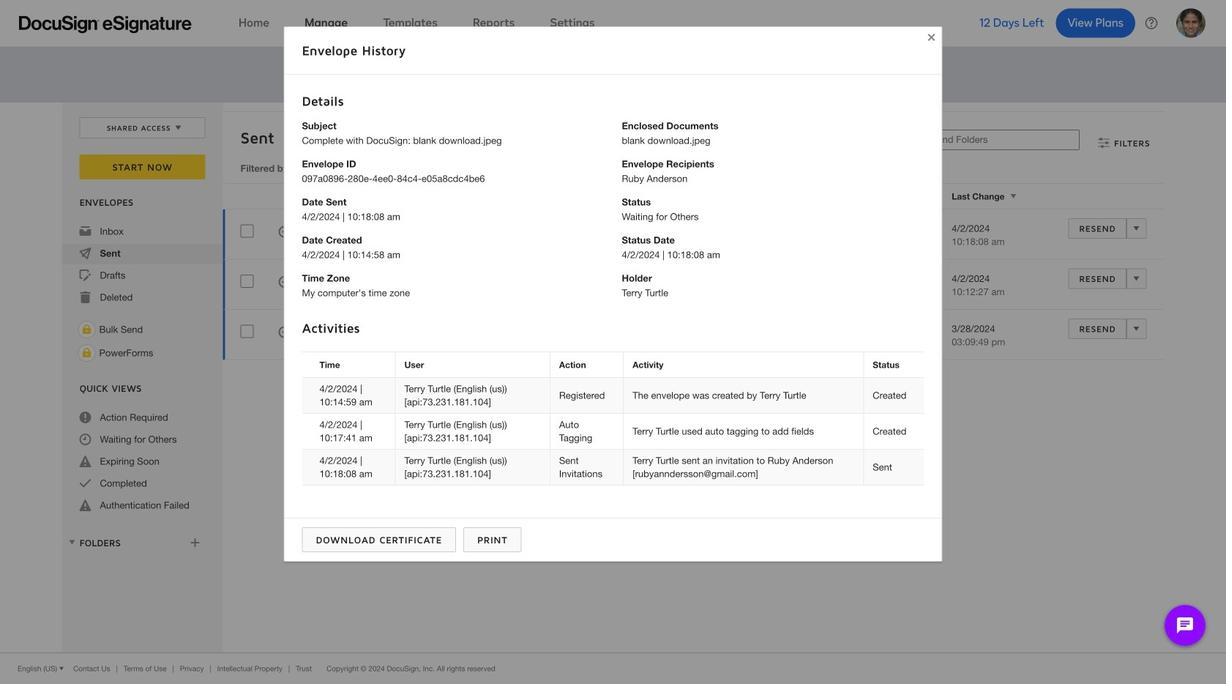 Task type: locate. For each thing, give the bounding box(es) containing it.
waiting for others image
[[279, 276, 290, 290]]

Search Sent and Folders text field
[[883, 130, 1080, 149]]

0 vertical spatial waiting for others image
[[279, 226, 290, 240]]

lock image
[[78, 344, 96, 362]]

1 vertical spatial waiting for others image
[[279, 326, 290, 340]]

alert image
[[79, 456, 91, 467]]

alert image
[[79, 500, 91, 511]]

action required image
[[79, 412, 91, 423]]

waiting for others image down waiting for others icon
[[279, 326, 290, 340]]

waiting for others image up waiting for others icon
[[279, 226, 290, 240]]

waiting for others image
[[279, 226, 290, 240], [279, 326, 290, 340]]



Task type: vqa. For each thing, say whether or not it's contained in the screenshot.
completed image
yes



Task type: describe. For each thing, give the bounding box(es) containing it.
more info region
[[0, 653, 1227, 684]]

completed image
[[79, 478, 91, 489]]

trash image
[[79, 292, 91, 303]]

lock image
[[78, 321, 96, 338]]

draft image
[[79, 270, 91, 281]]

view folders image
[[66, 536, 78, 548]]

docusign esignature image
[[19, 16, 192, 33]]

1 waiting for others image from the top
[[279, 226, 290, 240]]

2 waiting for others image from the top
[[279, 326, 290, 340]]

inbox image
[[79, 226, 91, 237]]

sent image
[[79, 248, 91, 259]]

clock image
[[79, 434, 91, 445]]



